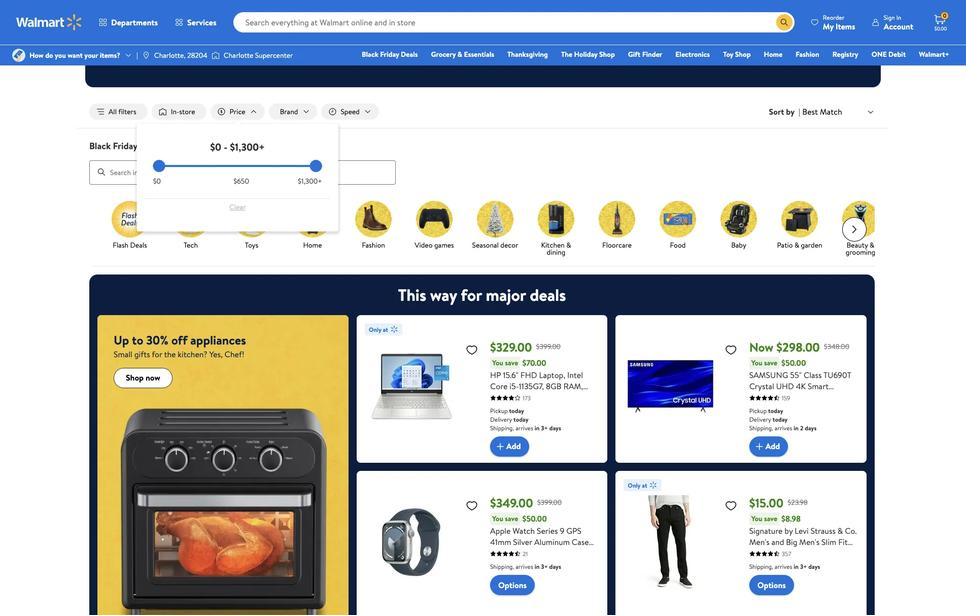 Task type: describe. For each thing, give the bounding box(es) containing it.
sort and filter section element
[[77, 95, 889, 128]]

add button for $15.00
[[750, 436, 789, 457]]

3+ inside pickup today delivery today shipping, arrives in 3+ days
[[541, 424, 548, 432]]

best
[[803, 106, 818, 117]]

fhd
[[521, 369, 537, 381]]

1 horizontal spatial black
[[362, 49, 379, 59]]

all
[[109, 107, 117, 117]]

save for $349.00
[[505, 514, 519, 524]]

1135g7,
[[519, 381, 544, 392]]

i5-
[[510, 381, 519, 392]]

reorder my items
[[823, 13, 856, 32]]

flash
[[113, 240, 129, 250]]

last.
[[446, 55, 456, 64]]

days inside $349.00 group
[[550, 562, 561, 571]]

$399.00 for $329.00
[[536, 342, 561, 352]]

baby link
[[713, 201, 766, 251]]

deals inside black friday deals search box
[[140, 140, 161, 152]]

now $298.00 group
[[624, 323, 859, 457]]

jeans
[[750, 548, 769, 559]]

in-
[[171, 107, 179, 117]]

this
[[398, 284, 427, 306]]

options for $349.00
[[499, 580, 527, 591]]

now $298.00 $348.00
[[750, 338, 850, 356]]

black friday deals link
[[357, 49, 423, 60]]

arrives inside $15.00 group
[[775, 562, 793, 571]]

 image for how do you want your items?
[[12, 49, 25, 62]]

aluminum
[[535, 536, 570, 548]]

delivery for $329.00
[[490, 415, 512, 424]]

checks.
[[478, 55, 497, 64]]

and
[[772, 536, 785, 548]]

shop kitchen & dining image
[[538, 201, 575, 237]]

blue
[[531, 548, 547, 559]]

apple
[[490, 525, 511, 536]]

$8.98
[[782, 513, 801, 524]]

you for $329.00
[[492, 358, 504, 368]]

sign in to add to favorites list, apple watch series 9 gps 41mm silver aluminum case with storm blue sport band - s/m image
[[466, 499, 478, 512]]

fit
[[839, 536, 848, 548]]

0 vertical spatial for
[[461, 284, 482, 306]]

in
[[897, 13, 902, 22]]

tu690t
[[824, 369, 852, 381]]

add button for $349.00
[[490, 436, 529, 457]]

dining
[[547, 247, 566, 257]]

not
[[545, 55, 554, 64]]

save for $329.00
[[505, 358, 519, 368]]

tech link
[[164, 201, 217, 251]]

(new)
[[750, 403, 771, 414]]

| inside sort and filter section element
[[799, 106, 801, 117]]

0 vertical spatial home
[[764, 49, 783, 59]]

brand button
[[269, 104, 317, 120]]

all filters
[[109, 107, 136, 117]]

appliances
[[191, 331, 246, 349]]

in-store
[[171, 107, 195, 117]]

- inside you save $50.00 apple watch series 9 gps 41mm silver aluminum case with storm blue sport band - s/m
[[589, 548, 593, 559]]

decor
[[501, 240, 519, 250]]

- inside the you save $50.00 samsung 55" class tu690t crystal uhd 4k smart television - un55tu690tfxza (new)
[[785, 392, 789, 403]]

shipping, arrives in 3+ days for $15.00
[[750, 562, 821, 571]]

15.6"
[[503, 369, 519, 381]]

silver
[[513, 536, 533, 548]]

debit
[[889, 49, 906, 59]]

3+ for $349.00
[[541, 562, 548, 571]]

yes,
[[209, 349, 223, 360]]

256gb
[[490, 392, 515, 403]]

storm
[[507, 548, 529, 559]]

slim
[[822, 536, 837, 548]]

toys
[[245, 240, 259, 250]]

by inside sort and filter section element
[[787, 106, 795, 117]]

$0 range field
[[153, 165, 322, 167]]

black friday deals inside search box
[[89, 140, 161, 152]]

shop inside the 'shop now' button
[[126, 372, 144, 384]]

sign in to add to favorites list, samsung 55" class tu690t crystal uhd 4k smart television - un55tu690tfxza (new) image
[[725, 343, 737, 356]]

you save $50.00 apple watch series 9 gps 41mm silver aluminum case with storm blue sport band - s/m
[[490, 513, 593, 570]]

hp
[[490, 369, 501, 381]]

store
[[179, 107, 195, 117]]

co.
[[845, 525, 857, 536]]

shop inside the holiday shop link
[[600, 49, 615, 59]]

to
[[132, 331, 143, 349]]

flash deals
[[113, 240, 147, 250]]

1 men's from the left
[[750, 536, 770, 548]]

shop video games image
[[416, 201, 453, 237]]

ram,
[[564, 381, 583, 392]]

shop patio & garden image
[[782, 201, 818, 237]]

shop floorcare image
[[599, 201, 636, 237]]

1 horizontal spatial friday
[[380, 49, 399, 59]]

seasonal decor link
[[469, 201, 522, 251]]

days inside $15.00 group
[[809, 562, 821, 571]]

walmart+ link
[[915, 49, 954, 60]]

days inside pickup today delivery today shipping, arrives in 2 days
[[805, 424, 817, 432]]

samsung
[[750, 369, 789, 381]]

$70.00
[[523, 357, 547, 369]]

want
[[68, 50, 83, 60]]

off
[[171, 331, 188, 349]]

search image
[[97, 168, 106, 176]]

0 vertical spatial home link
[[760, 49, 788, 60]]

55"
[[791, 369, 802, 381]]

shop beauty & grooming image
[[843, 201, 879, 237]]

9
[[560, 525, 565, 536]]

shipping, inside $15.00 group
[[750, 562, 774, 571]]

essentials
[[464, 49, 494, 59]]

series
[[537, 525, 558, 536]]

be
[[555, 55, 562, 64]]

walmart+
[[920, 49, 950, 59]]

arrives inside $349.00 group
[[516, 562, 533, 571]]

add to cart image for $349.00
[[494, 440, 507, 453]]

save for $15.00
[[765, 514, 778, 524]]

reorder
[[823, 13, 845, 22]]

at for $15.00
[[642, 481, 648, 490]]

at for $329.00
[[383, 325, 388, 334]]

best match button
[[801, 105, 877, 118]]

small
[[114, 349, 132, 360]]

best match
[[803, 106, 843, 117]]

grocery & essentials
[[431, 49, 494, 59]]

your
[[84, 50, 98, 60]]

$329.00 group
[[365, 323, 600, 457]]

delivery for now $298.00
[[750, 415, 772, 424]]

items
[[836, 21, 856, 32]]

price button
[[210, 104, 265, 120]]

grooming
[[846, 247, 876, 257]]

available
[[563, 55, 586, 64]]

shop baby image
[[721, 201, 757, 237]]

$0 for $0 - $1,300+
[[210, 140, 221, 154]]

& for garden
[[795, 240, 800, 250]]

next slide for chipmodulewithimages list image
[[843, 217, 867, 241]]

smart
[[808, 381, 829, 392]]

beauty & grooming link
[[835, 201, 887, 258]]

pickup for $329.00
[[490, 406, 508, 415]]

grocery & essentials link
[[427, 49, 499, 60]]

1 vertical spatial home link
[[286, 201, 339, 251]]

may
[[533, 55, 544, 64]]

patio & garden
[[777, 240, 823, 250]]

thanksgiving link
[[503, 49, 553, 60]]

beauty & grooming
[[846, 240, 876, 257]]

options link for $349.00
[[490, 575, 535, 595]]

in-
[[587, 55, 594, 64]]

0 horizontal spatial $1,300+
[[230, 140, 265, 154]]

floorcare
[[603, 240, 632, 250]]

savings.
[[411, 30, 452, 47]]

account
[[884, 21, 914, 32]]

days inside pickup today delivery today shipping, arrives in 3+ days
[[550, 424, 561, 432]]

 image for charlotte, 28204
[[142, 51, 150, 59]]

$399.00 for $349.00
[[537, 497, 562, 508]]

& for grooming
[[870, 240, 875, 250]]

deals inside black friday deals link
[[401, 49, 418, 59]]

add for $15.00
[[766, 441, 780, 452]]

pickup today delivery today shipping, arrives in 3+ days
[[490, 406, 561, 432]]

strauss
[[811, 525, 836, 536]]

match
[[820, 106, 843, 117]]

food link
[[652, 201, 705, 251]]

registry
[[833, 49, 859, 59]]

1 horizontal spatial $1,300+
[[298, 176, 322, 186]]

shipping, inside $349.00 group
[[490, 562, 514, 571]]

speed
[[341, 107, 360, 117]]

one debit link
[[868, 49, 911, 60]]



Task type: vqa. For each thing, say whether or not it's contained in the screenshot.
10,
no



Task type: locate. For each thing, give the bounding box(es) containing it.
1 vertical spatial $399.00
[[537, 497, 562, 508]]

save up samsung
[[765, 358, 778, 368]]

sign in to add to favorites list, signature by levi strauss & co. men's and big men's slim fit jeans image
[[725, 499, 737, 512]]

gift
[[628, 49, 641, 59]]

delivery down (new)
[[750, 415, 772, 424]]

deals down the epic
[[401, 49, 418, 59]]

options inside $349.00 group
[[499, 580, 527, 591]]

1 horizontal spatial add to cart image
[[754, 440, 766, 453]]

fashion left "registry"
[[796, 49, 820, 59]]

pickup today delivery today shipping, arrives in 2 days
[[750, 406, 817, 432]]

the
[[164, 349, 176, 360]]

only inside $15.00 group
[[628, 481, 641, 490]]

0 horizontal spatial delivery
[[490, 415, 512, 424]]

$650
[[234, 176, 249, 186]]

levi
[[795, 525, 809, 536]]

1 vertical spatial -
[[785, 392, 789, 403]]

only at for $15.00
[[628, 481, 648, 490]]

walmart black friday deals for days image
[[390, 0, 577, 18]]

2 men's from the left
[[800, 536, 820, 548]]

only for $15.00
[[628, 481, 641, 490]]

0 vertical spatial $50.00
[[782, 357, 806, 369]]

Black Friday Deals search field
[[77, 140, 889, 185]]

0 horizontal spatial fashion
[[362, 240, 385, 250]]

0 vertical spatial $1,300+
[[230, 140, 265, 154]]

1 vertical spatial $50.00
[[523, 513, 547, 524]]

fashion down 'shop fashion' image at the left top
[[362, 240, 385, 250]]

$15.00
[[750, 494, 784, 512]]

0 horizontal spatial |
[[137, 50, 138, 60]]

1 add from the left
[[507, 441, 521, 452]]

toys link
[[225, 201, 278, 251]]

1 horizontal spatial $50.00
[[782, 357, 806, 369]]

$399.00 inside $329.00 $399.00
[[536, 342, 561, 352]]

patio & garden link
[[774, 201, 827, 251]]

1 horizontal spatial add button
[[750, 436, 789, 457]]

2 horizontal spatial shop
[[736, 49, 751, 59]]

sign in account
[[884, 13, 914, 32]]

- left the 4k
[[785, 392, 789, 403]]

toy
[[724, 49, 734, 59]]

deals right flash
[[130, 240, 147, 250]]

save up signature
[[765, 514, 778, 524]]

items?
[[100, 50, 120, 60]]

for inside "up to 30% off appliances small gifts for the kitchen? yes, chef!"
[[152, 349, 162, 360]]

1 vertical spatial only
[[628, 481, 641, 490]]

deals down in-store button
[[140, 140, 161, 152]]

charlotte supercenter
[[224, 50, 293, 60]]

1 vertical spatial black
[[89, 140, 111, 152]]

&
[[458, 49, 463, 59], [567, 240, 571, 250], [795, 240, 800, 250], [870, 240, 875, 250], [838, 525, 844, 536]]

shop right in-
[[600, 49, 615, 59]]

options inside $15.00 group
[[758, 580, 786, 591]]

& right last.
[[458, 49, 463, 59]]

in down the big
[[794, 562, 799, 571]]

0 vertical spatial only
[[369, 325, 382, 334]]

fashion link
[[792, 49, 824, 60], [347, 201, 400, 251]]

in down blue
[[535, 562, 540, 571]]

2 shipping, arrives in 3+ days from the left
[[750, 562, 821, 571]]

$50.00 up watch
[[523, 513, 547, 524]]

in inside pickup today delivery today shipping, arrives in 3+ days
[[535, 424, 540, 432]]

21
[[523, 550, 528, 558]]

shop food image
[[660, 201, 697, 237]]

$349.00 group
[[365, 479, 600, 611]]

arrives down 357
[[775, 562, 793, 571]]

2 options from the left
[[758, 580, 786, 591]]

seasonal
[[472, 240, 499, 250]]

shipping,
[[490, 424, 514, 432], [750, 424, 774, 432], [490, 562, 514, 571], [750, 562, 774, 571]]

you up 'hp'
[[492, 358, 504, 368]]

& inside you save $8.98 signature by levi strauss & co. men's and big men's slim fit jeans
[[838, 525, 844, 536]]

1 options from the left
[[499, 580, 527, 591]]

& inside beauty & grooming
[[870, 240, 875, 250]]

uhd
[[777, 381, 794, 392]]

limited quantities. while supplies last. no rain checks. select items may not be available in-store.
[[358, 55, 609, 64]]

0 vertical spatial by
[[787, 106, 795, 117]]

1 horizontal spatial fashion link
[[792, 49, 824, 60]]

you down "now"
[[752, 358, 763, 368]]

men's right the big
[[800, 536, 820, 548]]

shop right the toy
[[736, 49, 751, 59]]

band
[[570, 548, 588, 559]]

1 vertical spatial black friday deals
[[89, 140, 161, 152]]

friday down the epic
[[380, 49, 399, 59]]

3+ for $15.00
[[801, 562, 807, 571]]

options link for $15.00
[[750, 575, 794, 595]]

3+ down blue
[[541, 562, 548, 571]]

you save $50.00 samsung 55" class tu690t crystal uhd 4k smart television - un55tu690tfxza (new)
[[750, 357, 858, 414]]

shop seasonal image
[[477, 201, 514, 237]]

options down "jeans"
[[758, 580, 786, 591]]

options for $15.00
[[758, 580, 786, 591]]

0 horizontal spatial fashion link
[[347, 201, 400, 251]]

1 horizontal spatial -
[[589, 548, 593, 559]]

$1,300+ up shop home image
[[298, 176, 322, 186]]

you inside the you save $50.00 samsung 55" class tu690t crystal uhd 4k smart television - un55tu690tfxza (new)
[[752, 358, 763, 368]]

patio
[[777, 240, 793, 250]]

0 horizontal spatial black friday deals
[[89, 140, 161, 152]]

intel
[[568, 369, 583, 381]]

1 vertical spatial friday
[[113, 140, 137, 152]]

1 horizontal spatial black friday deals
[[362, 49, 418, 59]]

you for now $298.00
[[752, 358, 763, 368]]

| right items?
[[137, 50, 138, 60]]

in down dy2795wm
[[535, 424, 540, 432]]

you for $349.00
[[492, 514, 504, 524]]

core
[[490, 381, 508, 392]]

 image left how
[[12, 49, 25, 62]]

charlotte
[[224, 50, 254, 60]]

games
[[435, 240, 454, 250]]

1 vertical spatial $0
[[153, 176, 161, 186]]

toy shop
[[724, 49, 751, 59]]

0 horizontal spatial only at
[[369, 325, 388, 334]]

1 horizontal spatial for
[[461, 284, 482, 306]]

class
[[804, 369, 822, 381]]

in left the 2
[[794, 424, 799, 432]]

add inside the $329.00 group
[[507, 441, 521, 452]]

video
[[415, 240, 433, 250]]

shop toys image
[[234, 201, 270, 237]]

0 horizontal spatial -
[[224, 140, 228, 154]]

& right dining
[[567, 240, 571, 250]]

1 delivery from the left
[[490, 415, 512, 424]]

1 horizontal spatial add
[[766, 441, 780, 452]]

$50.00
[[782, 357, 806, 369], [523, 513, 547, 524]]

1 horizontal spatial delivery
[[750, 415, 772, 424]]

- up $0 range field
[[224, 140, 228, 154]]

& right patio
[[795, 240, 800, 250]]

by down "$8.98"
[[785, 525, 793, 536]]

flash deals image
[[112, 201, 148, 237]]

shipping, down "jeans"
[[750, 562, 774, 571]]

at inside $15.00 group
[[642, 481, 648, 490]]

days right the 2
[[805, 424, 817, 432]]

1 horizontal spatial home
[[764, 49, 783, 59]]

deals inside flash deals link
[[130, 240, 147, 250]]

 image
[[212, 50, 220, 60]]

1 vertical spatial fashion
[[362, 240, 385, 250]]

$399.00 inside "$349.00 $399.00"
[[537, 497, 562, 508]]

kitchen & dining
[[541, 240, 571, 257]]

Walmart Site-Wide search field
[[233, 12, 795, 32]]

0 horizontal spatial shipping, arrives in 3+ days
[[490, 562, 561, 571]]

add to cart image
[[494, 440, 507, 453], [754, 440, 766, 453]]

save inside the you save $50.00 samsung 55" class tu690t crystal uhd 4k smart television - un55tu690tfxza (new)
[[765, 358, 778, 368]]

0 horizontal spatial men's
[[750, 536, 770, 548]]

you inside you save $8.98 signature by levi strauss & co. men's and big men's slim fit jeans
[[752, 514, 763, 524]]

1 vertical spatial home
[[303, 240, 322, 250]]

black left 'quantities.'
[[362, 49, 379, 59]]

3+ inside $349.00 group
[[541, 562, 548, 571]]

add button
[[490, 436, 529, 457], [750, 436, 789, 457]]

1 horizontal spatial options
[[758, 580, 786, 591]]

1 shipping, arrives in 3+ days from the left
[[490, 562, 561, 571]]

shop home image
[[294, 201, 331, 237]]

you inside you save $50.00 apple watch series 9 gps 41mm silver aluminum case with storm blue sport band - s/m
[[492, 514, 504, 524]]

shipping, arrives in 3+ days inside $349.00 group
[[490, 562, 561, 571]]

add to cart image inside now $298.00 group
[[754, 440, 766, 453]]

2 add button from the left
[[750, 436, 789, 457]]

shipping, arrives in 3+ days inside $15.00 group
[[750, 562, 821, 571]]

0 horizontal spatial  image
[[12, 49, 25, 62]]

friday inside search box
[[113, 140, 137, 152]]

$50.00 for $298.00
[[782, 357, 806, 369]]

0 horizontal spatial options link
[[490, 575, 535, 595]]

days down dy2795wm
[[550, 424, 561, 432]]

1 horizontal spatial options link
[[750, 575, 794, 595]]

| left best
[[799, 106, 801, 117]]

electronics link
[[671, 49, 715, 60]]

1 horizontal spatial only
[[628, 481, 641, 490]]

by inside you save $8.98 signature by levi strauss & co. men's and big men's slim fit jeans
[[785, 525, 793, 536]]

sort
[[769, 106, 785, 117]]

for right way
[[461, 284, 482, 306]]

kitchen & dining link
[[530, 201, 583, 258]]

2 pickup from the left
[[750, 406, 767, 415]]

1 vertical spatial by
[[785, 525, 793, 536]]

add for $349.00
[[507, 441, 521, 452]]

days down you save $8.98 signature by levi strauss & co. men's and big men's slim fit jeans
[[809, 562, 821, 571]]

 image left charlotte, at left
[[142, 51, 150, 59]]

shipping, arrives in 3+ days down 357
[[750, 562, 821, 571]]

this way for major deals
[[398, 284, 566, 306]]

home down search icon
[[764, 49, 783, 59]]

0 horizontal spatial shop
[[126, 372, 144, 384]]

toy shop link
[[719, 49, 756, 60]]

do
[[45, 50, 53, 60]]

sign
[[884, 13, 895, 22]]

shipping, down (new)
[[750, 424, 774, 432]]

2 options link from the left
[[750, 575, 794, 595]]

1 horizontal spatial pickup
[[750, 406, 767, 415]]

for left the
[[152, 349, 162, 360]]

store.
[[594, 55, 609, 64]]

arrives down 21
[[516, 562, 533, 571]]

add button down pickup today delivery today shipping, arrives in 2 days
[[750, 436, 789, 457]]

0 vertical spatial $399.00
[[536, 342, 561, 352]]

signature
[[750, 525, 783, 536]]

options
[[499, 580, 527, 591], [758, 580, 786, 591]]

$0.00
[[935, 25, 947, 32]]

in-store button
[[152, 104, 206, 120]]

1 vertical spatial deals
[[140, 140, 161, 152]]

add button inside now $298.00 group
[[750, 436, 789, 457]]

2 vertical spatial deals
[[130, 240, 147, 250]]

& inside kitchen & dining
[[567, 240, 571, 250]]

1 horizontal spatial home link
[[760, 49, 788, 60]]

shipping, down with
[[490, 562, 514, 571]]

$50.00 up 55"
[[782, 357, 806, 369]]

black friday deals down filters at the top
[[89, 140, 161, 152]]

0 horizontal spatial home
[[303, 240, 322, 250]]

1 vertical spatial fashion link
[[347, 201, 400, 251]]

top
[[455, 30, 474, 47]]

1 horizontal spatial shipping, arrives in 3+ days
[[750, 562, 821, 571]]

2 delivery from the left
[[750, 415, 772, 424]]

friday down filters at the top
[[113, 140, 137, 152]]

$348.00
[[824, 342, 850, 352]]

flash deals link
[[104, 201, 156, 251]]

0 vertical spatial $0
[[210, 140, 221, 154]]

Search in deals search field
[[89, 160, 396, 185]]

0 vertical spatial deals
[[401, 49, 418, 59]]

only at
[[369, 325, 388, 334], [628, 481, 648, 490]]

arrives inside pickup today delivery today shipping, arrives in 2 days
[[775, 424, 793, 432]]

in inside pickup today delivery today shipping, arrives in 2 days
[[794, 424, 799, 432]]

you for $15.00
[[752, 514, 763, 524]]

search icon image
[[781, 18, 789, 26]]

1 vertical spatial only at
[[628, 481, 648, 490]]

0 horizontal spatial add
[[507, 441, 521, 452]]

laptop,
[[539, 369, 566, 381]]

save inside you save $50.00 apple watch series 9 gps 41mm silver aluminum case with storm blue sport band - s/m
[[505, 514, 519, 524]]

how
[[29, 50, 44, 60]]

kitchen?
[[178, 349, 207, 360]]

save down $349.00
[[505, 514, 519, 524]]

home down shop home image
[[303, 240, 322, 250]]

shop fashion image
[[355, 201, 392, 237]]

options link down "jeans"
[[750, 575, 794, 595]]

in inside $15.00 group
[[794, 562, 799, 571]]

sign in to add to favorites list, hp 15.6" fhd laptop, intel core i5-1135g7, 8gb ram, 256gb ssd, silver, windows 11 home, 15-dy2795wm image
[[466, 343, 478, 356]]

0 vertical spatial |
[[137, 50, 138, 60]]

walmart image
[[16, 14, 82, 30]]

3+ inside $15.00 group
[[801, 562, 807, 571]]

only inside the $329.00 group
[[369, 325, 382, 334]]

dy2795wm
[[526, 403, 564, 414]]

home,
[[490, 403, 514, 414]]

& for essentials
[[458, 49, 463, 59]]

2 vertical spatial -
[[589, 548, 593, 559]]

electronics
[[676, 49, 710, 59]]

0
[[943, 11, 947, 20]]

clear button
[[153, 199, 322, 215]]

1 add to cart image from the left
[[494, 440, 507, 453]]

shipping, inside pickup today delivery today shipping, arrives in 2 days
[[750, 424, 774, 432]]

3+ down you save $8.98 signature by levi strauss & co. men's and big men's slim fit jeans
[[801, 562, 807, 571]]

0 horizontal spatial options
[[499, 580, 527, 591]]

0 horizontal spatial add button
[[490, 436, 529, 457]]

0 horizontal spatial add to cart image
[[494, 440, 507, 453]]

1 horizontal spatial men's
[[800, 536, 820, 548]]

1 vertical spatial at
[[642, 481, 648, 490]]

add down pickup today delivery today shipping, arrives in 3+ days
[[507, 441, 521, 452]]

options down s/m on the right of the page
[[499, 580, 527, 591]]

shipping, down home,
[[490, 424, 514, 432]]

0 horizontal spatial home link
[[286, 201, 339, 251]]

add inside now $298.00 group
[[766, 441, 780, 452]]

add button inside the $329.00 group
[[490, 436, 529, 457]]

the holiday shop
[[561, 49, 615, 59]]

0 vertical spatial fashion
[[796, 49, 820, 59]]

you inside you save $70.00 hp 15.6" fhd laptop, intel core i5-1135g7, 8gb ram, 256gb ssd, silver, windows 11 home, 15-dy2795wm
[[492, 358, 504, 368]]

0 horizontal spatial for
[[152, 349, 162, 360]]

& right "beauty"
[[870, 240, 875, 250]]

& for dining
[[567, 240, 571, 250]]

floorcare link
[[591, 201, 644, 251]]

0 horizontal spatial black
[[89, 140, 111, 152]]

shipping, arrives in 3+ days for $349.00
[[490, 562, 561, 571]]

0 horizontal spatial $0
[[153, 176, 161, 186]]

- right band
[[589, 548, 593, 559]]

options link inside $15.00 group
[[750, 575, 794, 595]]

delivery inside pickup today delivery today shipping, arrives in 3+ days
[[490, 415, 512, 424]]

1 horizontal spatial fashion
[[796, 49, 820, 59]]

$50.00 inside you save $50.00 apple watch series 9 gps 41mm silver aluminum case with storm blue sport band - s/m
[[523, 513, 547, 524]]

0 horizontal spatial at
[[383, 325, 388, 334]]

0 horizontal spatial pickup
[[490, 406, 508, 415]]

black inside search box
[[89, 140, 111, 152]]

at inside the $329.00 group
[[383, 325, 388, 334]]

0 horizontal spatial friday
[[113, 140, 137, 152]]

0 vertical spatial only at
[[369, 325, 388, 334]]

2 add from the left
[[766, 441, 780, 452]]

1 horizontal spatial |
[[799, 106, 801, 117]]

departments
[[111, 17, 158, 28]]

save inside you save $70.00 hp 15.6" fhd laptop, intel core i5-1135g7, 8gb ram, 256gb ssd, silver, windows 11 home, 15-dy2795wm
[[505, 358, 519, 368]]

add to cart image down pickup today delivery today shipping, arrives in 2 days
[[754, 440, 766, 453]]

you up apple
[[492, 514, 504, 524]]

0 vertical spatial friday
[[380, 49, 399, 59]]

shop left now
[[126, 372, 144, 384]]

save for now
[[765, 358, 778, 368]]

only at inside $15.00 group
[[628, 481, 648, 490]]

0 vertical spatial at
[[383, 325, 388, 334]]

windows
[[558, 392, 589, 403]]

1 add button from the left
[[490, 436, 529, 457]]

1 horizontal spatial  image
[[142, 51, 150, 59]]

0 horizontal spatial $50.00
[[523, 513, 547, 524]]

shop inside toy shop link
[[736, 49, 751, 59]]

add button down pickup today delivery today shipping, arrives in 3+ days
[[490, 436, 529, 457]]

add down pickup today delivery today shipping, arrives in 2 days
[[766, 441, 780, 452]]

$1,300+ up $0 range field
[[230, 140, 265, 154]]

1 horizontal spatial at
[[642, 481, 648, 490]]

& left co.
[[838, 525, 844, 536]]

black up search icon
[[89, 140, 111, 152]]

$23.98
[[788, 497, 808, 508]]

arrives inside pickup today delivery today shipping, arrives in 3+ days
[[516, 424, 533, 432]]

Search search field
[[233, 12, 795, 32]]

$0 for $0
[[153, 176, 161, 186]]

 image
[[12, 49, 25, 62], [142, 51, 150, 59]]

one
[[872, 49, 887, 59]]

$50.00 inside the you save $50.00 samsung 55" class tu690t crystal uhd 4k smart television - un55tu690tfxza (new)
[[782, 357, 806, 369]]

shipping, inside pickup today delivery today shipping, arrives in 3+ days
[[490, 424, 514, 432]]

$1300 range field
[[153, 165, 322, 167]]

only at inside the $329.00 group
[[369, 325, 388, 334]]

0 horizontal spatial only
[[369, 325, 382, 334]]

$50.00 for $399.00
[[523, 513, 547, 524]]

you up signature
[[752, 514, 763, 524]]

pickup inside pickup today delivery today shipping, arrives in 3+ days
[[490, 406, 508, 415]]

pickup down 256gb
[[490, 406, 508, 415]]

3+ down dy2795wm
[[541, 424, 548, 432]]

finder
[[643, 49, 663, 59]]

by right sort
[[787, 106, 795, 117]]

1 horizontal spatial $0
[[210, 140, 221, 154]]

1 vertical spatial $1,300+
[[298, 176, 322, 186]]

black friday deals down the epic
[[362, 49, 418, 59]]

add to cart image down pickup today delivery today shipping, arrives in 3+ days
[[494, 440, 507, 453]]

men's left and at the bottom
[[750, 536, 770, 548]]

save inside you save $8.98 signature by levi strauss & co. men's and big men's slim fit jeans
[[765, 514, 778, 524]]

0 vertical spatial fashion link
[[792, 49, 824, 60]]

$349.00
[[490, 494, 533, 512]]

delivery down home,
[[490, 415, 512, 424]]

tech
[[184, 240, 198, 250]]

0 vertical spatial black friday deals
[[362, 49, 418, 59]]

add to cart image for $15.00
[[754, 440, 766, 453]]

1 pickup from the left
[[490, 406, 508, 415]]

delivery inside pickup today delivery today shipping, arrives in 2 days
[[750, 415, 772, 424]]

$15.00 group
[[624, 479, 859, 611]]

arrives down the 15-
[[516, 424, 533, 432]]

days down sport
[[550, 562, 561, 571]]

2 add to cart image from the left
[[754, 440, 766, 453]]

speed button
[[322, 104, 379, 120]]

deals
[[530, 284, 566, 306]]

save up 15.6"
[[505, 358, 519, 368]]

in inside $349.00 group
[[535, 562, 540, 571]]

ssd,
[[517, 392, 533, 403]]

1 horizontal spatial only at
[[628, 481, 648, 490]]

1 vertical spatial |
[[799, 106, 801, 117]]

$399.00 up $70.00
[[536, 342, 561, 352]]

pickup down television
[[750, 406, 767, 415]]

in
[[535, 424, 540, 432], [794, 424, 799, 432], [535, 562, 540, 571], [794, 562, 799, 571]]

options link inside $349.00 group
[[490, 575, 535, 595]]

only for $329.00
[[369, 325, 382, 334]]

shipping, arrives in 3+ days down 21
[[490, 562, 561, 571]]

1 options link from the left
[[490, 575, 535, 595]]

0 vertical spatial -
[[224, 140, 228, 154]]

1 vertical spatial for
[[152, 349, 162, 360]]

while
[[407, 55, 422, 64]]

shop tech image
[[173, 201, 209, 237]]

0 vertical spatial black
[[362, 49, 379, 59]]

no
[[458, 55, 465, 64]]

only at for $329.00
[[369, 325, 388, 334]]

pickup for now
[[750, 406, 767, 415]]

arrives left the 2
[[775, 424, 793, 432]]

pickup inside pickup today delivery today shipping, arrives in 2 days
[[750, 406, 767, 415]]

deals
[[401, 49, 418, 59], [140, 140, 161, 152], [130, 240, 147, 250]]

$399.00 up the series on the bottom right of the page
[[537, 497, 562, 508]]

1 horizontal spatial shop
[[600, 49, 615, 59]]

options link down s/m on the right of the page
[[490, 575, 535, 595]]

2 horizontal spatial -
[[785, 392, 789, 403]]



